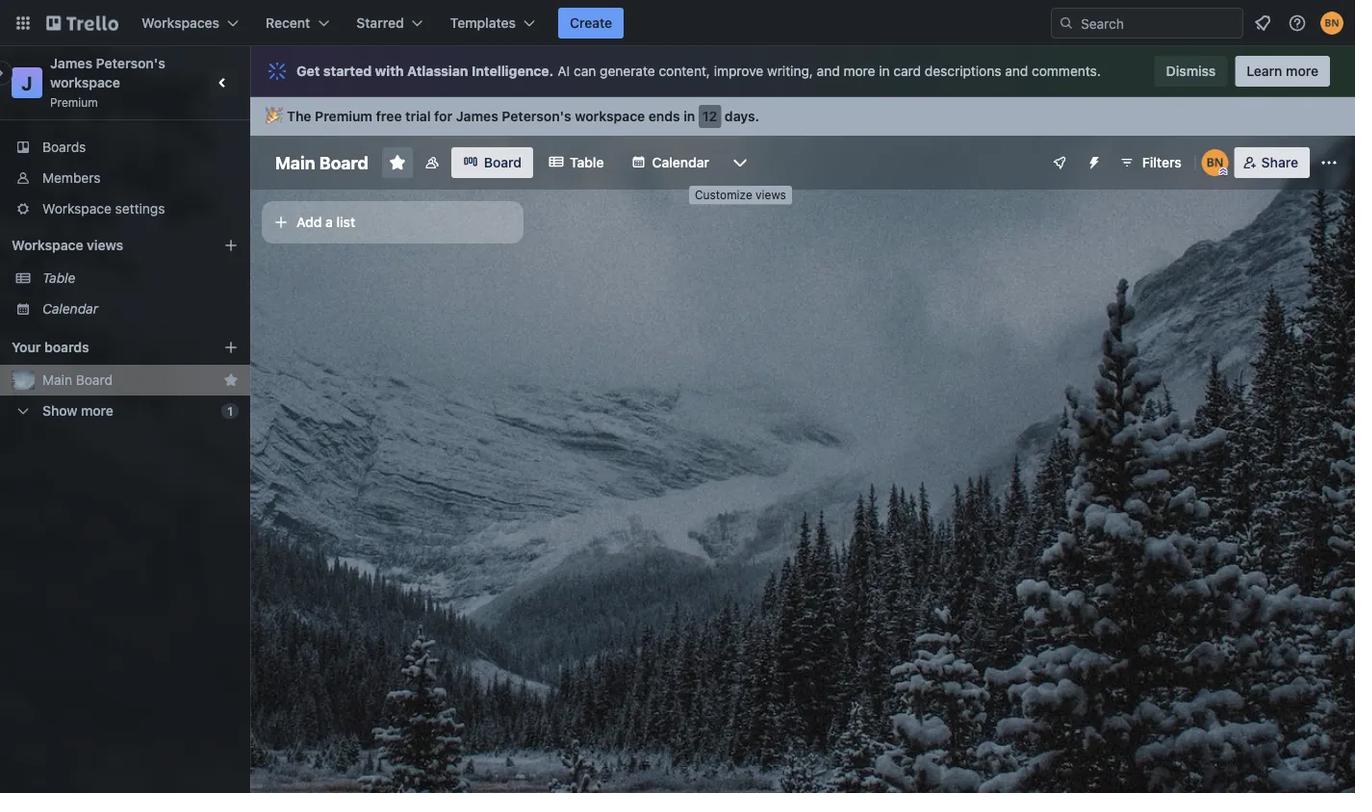 Task type: locate. For each thing, give the bounding box(es) containing it.
🎉 the premium free trial for james peterson's workspace ends in 12 days.
[[266, 108, 760, 124]]

atlassian intelligence logo image
[[266, 60, 289, 83]]

workspaces button
[[130, 8, 250, 39]]

james peterson's workspace premium
[[50, 55, 169, 109]]

board inside main board text box
[[319, 152, 368, 173]]

1 horizontal spatial more
[[844, 63, 875, 79]]

0 vertical spatial table
[[570, 154, 604, 170]]

0 vertical spatial calendar link
[[619, 147, 721, 178]]

12
[[703, 108, 717, 124]]

0 vertical spatial main
[[275, 152, 315, 173]]

in
[[879, 63, 890, 79], [684, 108, 695, 124]]

1 horizontal spatial workspace
[[575, 108, 645, 124]]

open information menu image
[[1288, 13, 1307, 33]]

started
[[323, 63, 372, 79]]

banner containing 🎉
[[250, 97, 1355, 136]]

main down the
[[275, 152, 315, 173]]

board down 🎉 the premium free trial for james peterson's workspace ends in 12 days.
[[484, 154, 522, 170]]

0 horizontal spatial views
[[87, 237, 123, 253]]

customize views tooltip
[[689, 186, 792, 205]]

workspace for workspace settings
[[42, 201, 112, 217]]

in left 12
[[684, 108, 695, 124]]

2 horizontal spatial board
[[484, 154, 522, 170]]

main board up show more at the left of page
[[42, 372, 113, 388]]

0 horizontal spatial table link
[[42, 269, 239, 288]]

comments.
[[1032, 63, 1101, 79]]

more
[[844, 63, 875, 79], [1286, 63, 1319, 79], [81, 403, 113, 419]]

board down 'your boards with 2 items' element
[[76, 372, 113, 388]]

james down back to home 'image'
[[50, 55, 92, 71]]

dismiss
[[1166, 63, 1216, 79]]

views down workspace settings at the top
[[87, 237, 123, 253]]

1 horizontal spatial calendar
[[652, 154, 709, 170]]

table link down settings
[[42, 269, 239, 288]]

0 horizontal spatial peterson's
[[96, 55, 165, 71]]

recent
[[266, 15, 310, 31]]

1 horizontal spatial calendar link
[[619, 147, 721, 178]]

more inside learn more link
[[1286, 63, 1319, 79]]

your boards
[[12, 339, 89, 355]]

0 horizontal spatial calendar link
[[42, 299, 239, 319]]

1 horizontal spatial in
[[879, 63, 890, 79]]

calendar link up 'your boards with 2 items' element
[[42, 299, 239, 319]]

1 vertical spatial main
[[42, 372, 72, 388]]

learn
[[1247, 63, 1283, 79]]

table
[[570, 154, 604, 170], [42, 270, 76, 286]]

1 vertical spatial main board
[[42, 372, 113, 388]]

0 horizontal spatial premium
[[50, 95, 98, 109]]

boards
[[42, 139, 86, 155]]

0 vertical spatial peterson's
[[96, 55, 165, 71]]

can
[[574, 63, 596, 79]]

table link
[[537, 147, 616, 178], [42, 269, 239, 288]]

workspace for workspace views
[[12, 237, 83, 253]]

0 horizontal spatial james
[[50, 55, 92, 71]]

recent button
[[254, 8, 341, 39]]

2 horizontal spatial more
[[1286, 63, 1319, 79]]

templates
[[450, 15, 516, 31]]

and right writing,
[[817, 63, 840, 79]]

show more
[[42, 403, 113, 419]]

1 vertical spatial james
[[456, 108, 498, 124]]

main board down the
[[275, 152, 368, 173]]

automation image
[[1079, 147, 1106, 174]]

create a view image
[[223, 238, 239, 253]]

filters button
[[1113, 147, 1187, 178]]

views inside tooltip
[[756, 188, 786, 202]]

main board link
[[42, 371, 216, 390]]

0 vertical spatial views
[[756, 188, 786, 202]]

intelligence.
[[472, 63, 554, 79]]

workspace
[[50, 75, 120, 90], [575, 108, 645, 124]]

calendar
[[652, 154, 709, 170], [42, 301, 98, 317]]

board left star or unstar board icon
[[319, 152, 368, 173]]

main inside main board text box
[[275, 152, 315, 173]]

main board
[[275, 152, 368, 173], [42, 372, 113, 388]]

trial
[[405, 108, 431, 124]]

0 horizontal spatial board
[[76, 372, 113, 388]]

1 horizontal spatial views
[[756, 188, 786, 202]]

premium inside james peterson's workspace premium
[[50, 95, 98, 109]]

peterson's down back to home 'image'
[[96, 55, 165, 71]]

ai
[[558, 63, 570, 79]]

1 horizontal spatial main
[[275, 152, 315, 173]]

0 vertical spatial in
[[879, 63, 890, 79]]

1 vertical spatial calendar
[[42, 301, 98, 317]]

0 horizontal spatial more
[[81, 403, 113, 419]]

calendar link down ends
[[619, 147, 721, 178]]

workspace inside james peterson's workspace premium
[[50, 75, 120, 90]]

calendar down ends
[[652, 154, 709, 170]]

for
[[434, 108, 453, 124]]

more left card
[[844, 63, 875, 79]]

0 vertical spatial workspace
[[50, 75, 120, 90]]

1 vertical spatial views
[[87, 237, 123, 253]]

confetti image
[[266, 108, 279, 124]]

share
[[1262, 154, 1298, 170]]

main
[[275, 152, 315, 173], [42, 372, 72, 388]]

premium right the
[[315, 108, 373, 124]]

add board image
[[223, 340, 239, 355]]

show
[[42, 403, 77, 419]]

list
[[336, 214, 355, 230]]

main up show
[[42, 372, 72, 388]]

get started with atlassian intelligence.
[[296, 63, 554, 79]]

0 vertical spatial calendar
[[652, 154, 709, 170]]

in left card
[[879, 63, 890, 79]]

🎉
[[266, 108, 279, 124]]

and left comments.
[[1005, 63, 1028, 79]]

0 horizontal spatial and
[[817, 63, 840, 79]]

more right 'learn'
[[1286, 63, 1319, 79]]

1 vertical spatial table link
[[42, 269, 239, 288]]

and
[[817, 63, 840, 79], [1005, 63, 1028, 79]]

workspace navigation collapse icon image
[[210, 69, 237, 96]]

0 horizontal spatial main
[[42, 372, 72, 388]]

filters
[[1142, 154, 1182, 170]]

calendar link
[[619, 147, 721, 178], [42, 299, 239, 319]]

table down 🎉 the premium free trial for james peterson's workspace ends in 12 days.
[[570, 154, 604, 170]]

james
[[50, 55, 92, 71], [456, 108, 498, 124]]

board
[[319, 152, 368, 173], [484, 154, 522, 170], [76, 372, 113, 388]]

1 vertical spatial table
[[42, 270, 76, 286]]

ben nelson (bennelson96) image
[[1321, 12, 1344, 35]]

1 vertical spatial peterson's
[[502, 108, 571, 124]]

banner
[[250, 97, 1355, 136]]

table link down 🎉 the premium free trial for james peterson's workspace ends in 12 days.
[[537, 147, 616, 178]]

0 vertical spatial workspace
[[42, 201, 112, 217]]

share button
[[1235, 147, 1310, 178]]

0 vertical spatial main board
[[275, 152, 368, 173]]

templates button
[[439, 8, 547, 39]]

0 horizontal spatial calendar
[[42, 301, 98, 317]]

1 vertical spatial calendar link
[[42, 299, 239, 319]]

star or unstar board image
[[388, 153, 407, 172]]

1 horizontal spatial premium
[[315, 108, 373, 124]]

main board inside text box
[[275, 152, 368, 173]]

add
[[296, 214, 322, 230]]

calendar up boards
[[42, 301, 98, 317]]

more right show
[[81, 403, 113, 419]]

peterson's down "intelligence."
[[502, 108, 571, 124]]

workspace right j 'link'
[[50, 75, 120, 90]]

1 horizontal spatial table link
[[537, 147, 616, 178]]

starred icon image
[[223, 372, 239, 388]]

workspace down generate
[[575, 108, 645, 124]]

starred
[[356, 15, 404, 31]]

views for workspace views
[[87, 237, 123, 253]]

j
[[21, 71, 32, 94]]

table down workspace views
[[42, 270, 76, 286]]

more for learn more
[[1286, 63, 1319, 79]]

0 horizontal spatial workspace
[[50, 75, 120, 90]]

1 horizontal spatial table
[[570, 154, 604, 170]]

ai can generate content, improve writing, and more in card descriptions and comments.
[[558, 63, 1101, 79]]

james right for
[[456, 108, 498, 124]]

views right customize
[[756, 188, 786, 202]]

atlassian
[[407, 63, 468, 79]]

0 vertical spatial james
[[50, 55, 92, 71]]

workspace
[[42, 201, 112, 217], [12, 237, 83, 253]]

peterson's
[[96, 55, 165, 71], [502, 108, 571, 124]]

writing,
[[767, 63, 813, 79]]

workspace down workspace settings at the top
[[12, 237, 83, 253]]

1 horizontal spatial and
[[1005, 63, 1028, 79]]

0 horizontal spatial table
[[42, 270, 76, 286]]

more for show more
[[81, 403, 113, 419]]

with
[[375, 63, 404, 79]]

1 horizontal spatial main board
[[275, 152, 368, 173]]

1 vertical spatial in
[[684, 108, 695, 124]]

power ups image
[[1052, 155, 1067, 170]]

premium down james peterson's workspace link
[[50, 95, 98, 109]]

1 horizontal spatial peterson's
[[502, 108, 571, 124]]

views
[[756, 188, 786, 202], [87, 237, 123, 253]]

workspace down members
[[42, 201, 112, 217]]

1 vertical spatial workspace
[[12, 237, 83, 253]]

ben nelson (bennelson96) image
[[1202, 149, 1229, 176]]

1 and from the left
[[817, 63, 840, 79]]

workspace visible image
[[424, 155, 440, 170]]

1 horizontal spatial board
[[319, 152, 368, 173]]

premium
[[50, 95, 98, 109], [315, 108, 373, 124]]



Task type: vqa. For each thing, say whether or not it's contained in the screenshot.
Main Board within the "Link"
yes



Task type: describe. For each thing, give the bounding box(es) containing it.
improve
[[714, 63, 764, 79]]

peterson's inside james peterson's workspace premium
[[96, 55, 165, 71]]

generate
[[600, 63, 655, 79]]

0 horizontal spatial main board
[[42, 372, 113, 388]]

workspace views
[[12, 237, 123, 253]]

learn more
[[1247, 63, 1319, 79]]

card
[[894, 63, 921, 79]]

board link
[[451, 147, 533, 178]]

workspaces
[[141, 15, 220, 31]]

ends
[[649, 108, 680, 124]]

get
[[296, 63, 320, 79]]

dismiss button
[[1155, 56, 1227, 87]]

a
[[325, 214, 333, 230]]

main inside main board link
[[42, 372, 72, 388]]

free
[[376, 108, 402, 124]]

customize views image
[[731, 153, 750, 172]]

members
[[42, 170, 101, 186]]

j link
[[12, 67, 42, 98]]

your
[[12, 339, 41, 355]]

add a list button
[[262, 201, 524, 244]]

search image
[[1059, 15, 1074, 31]]

customize
[[695, 188, 752, 202]]

back to home image
[[46, 8, 118, 39]]

workspace settings link
[[0, 193, 250, 224]]

james peterson's workspace link
[[50, 55, 169, 90]]

your boards with 2 items element
[[12, 336, 194, 359]]

create button
[[558, 8, 624, 39]]

workspace settings
[[42, 201, 165, 217]]

show menu image
[[1320, 153, 1339, 172]]

starred button
[[345, 8, 435, 39]]

james inside james peterson's workspace premium
[[50, 55, 92, 71]]

Board name text field
[[266, 147, 378, 178]]

this member is an admin of this board. image
[[1219, 167, 1228, 176]]

0 notifications image
[[1251, 12, 1274, 35]]

customize views
[[695, 188, 786, 202]]

settings
[[115, 201, 165, 217]]

0 horizontal spatial in
[[684, 108, 695, 124]]

2 and from the left
[[1005, 63, 1028, 79]]

members link
[[0, 163, 250, 193]]

days.
[[725, 108, 760, 124]]

0 vertical spatial table link
[[537, 147, 616, 178]]

learn more link
[[1235, 56, 1330, 87]]

add a list
[[296, 214, 355, 230]]

1 vertical spatial workspace
[[575, 108, 645, 124]]

the
[[287, 108, 311, 124]]

board inside board link
[[484, 154, 522, 170]]

board inside main board link
[[76, 372, 113, 388]]

content,
[[659, 63, 710, 79]]

boards
[[44, 339, 89, 355]]

Search field
[[1074, 9, 1243, 38]]

1 horizontal spatial james
[[456, 108, 498, 124]]

descriptions
[[925, 63, 1001, 79]]

boards link
[[0, 132, 250, 163]]

create
[[570, 15, 612, 31]]

1
[[227, 404, 233, 418]]

primary element
[[0, 0, 1355, 46]]

views for customize views
[[756, 188, 786, 202]]



